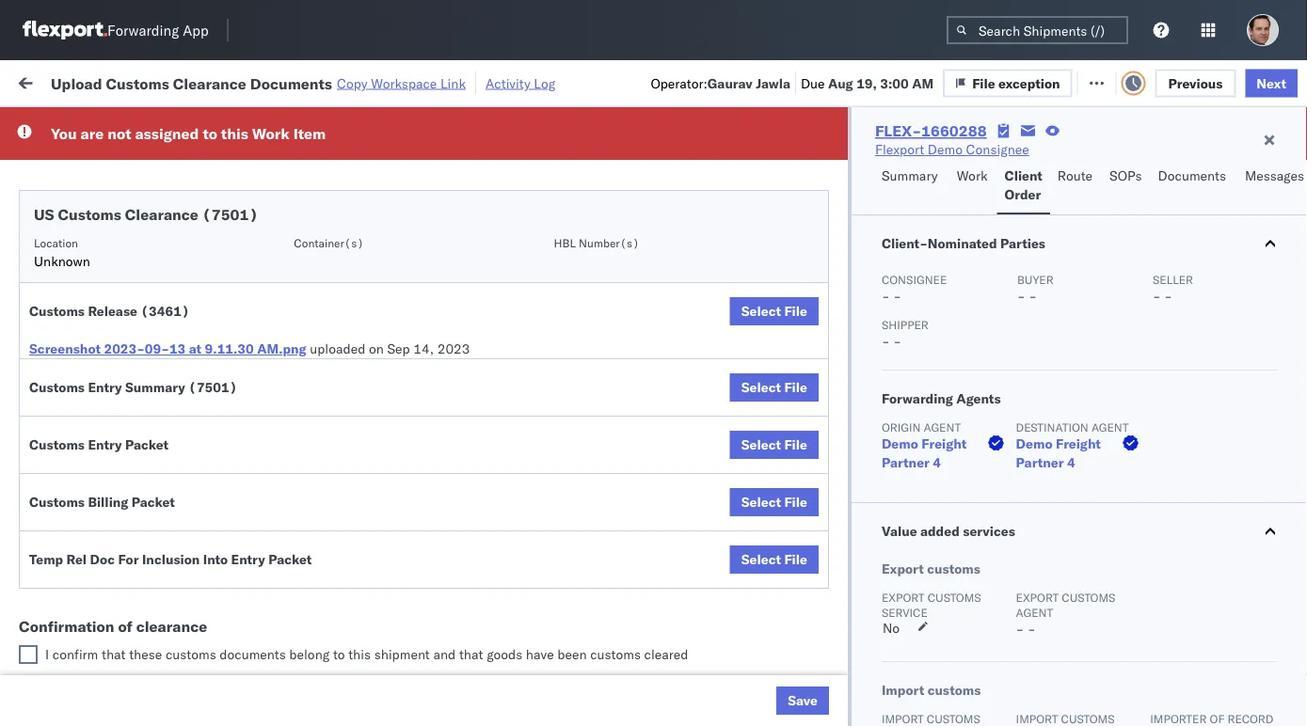 Task type: describe. For each thing, give the bounding box(es) containing it.
consignee button
[[812, 150, 981, 169]]

0 vertical spatial this
[[221, 124, 248, 143]]

est, up 3:00 pm est, feb 20, 2023
[[359, 229, 387, 246]]

resize handle column header for client name
[[789, 146, 812, 727]]

order
[[1005, 186, 1041, 203]]

14,
[[414, 341, 434, 357]]

uploaded
[[310, 341, 366, 357]]

2:59 for 2:59 am est, mar 3, 2023
[[303, 644, 332, 660]]

2 schedule pickup from los angeles, ca from the top
[[43, 550, 254, 586]]

us
[[34, 205, 54, 224]]

feb left 28,
[[391, 561, 415, 577]]

entry for packet
[[88, 437, 122, 453]]

status
[[102, 117, 135, 131]]

file for customs entry packet
[[785, 437, 808, 453]]

mbl
[[1282, 146, 1308, 163]]

export inside export customs agent - -
[[1016, 591, 1059, 605]]

pickup inside 'schedule pickup from los angeles international airport'
[[102, 177, 143, 194]]

confirmation
[[19, 618, 114, 636]]

1 1911466 from the top
[[1080, 602, 1137, 619]]

2 1911466 from the top
[[1080, 644, 1137, 660]]

1 maw from the top
[[1282, 188, 1308, 204]]

ready
[[143, 117, 177, 131]]

6 ca from the top
[[43, 652, 61, 668]]

pickup down the customs entry summary (7501)
[[95, 426, 135, 443]]

3:00 for integration test account - on ag
[[303, 271, 332, 287]]

nominated
[[928, 235, 998, 252]]

work,
[[198, 117, 228, 131]]

est, for 10:30 pm est, feb 21, 2023's 'schedule delivery appointment' link
[[367, 354, 395, 370]]

log
[[534, 75, 556, 91]]

app
[[183, 21, 209, 39]]

location unknown
[[34, 236, 90, 270]]

consignee inside 'flexport demo consignee' link
[[967, 141, 1030, 158]]

1 horizontal spatial this
[[349, 647, 371, 663]]

activity
[[486, 75, 531, 91]]

los up the clearance
[[177, 592, 199, 608]]

documents
[[220, 647, 286, 663]]

pickup down the upload customs clearance documents
[[102, 302, 143, 318]]

2 maw from the top
[[1282, 229, 1308, 246]]

1988285
[[1080, 146, 1137, 163]]

from up the clearance
[[146, 592, 174, 608]]

: for status
[[135, 117, 138, 131]]

workspace
[[371, 75, 437, 91]]

2023 right 14,
[[438, 341, 470, 357]]

customs up screenshot
[[29, 303, 85, 320]]

file for temp rel doc for inclusion into entry packet
[[785, 552, 808, 568]]

flex id
[[1009, 154, 1045, 168]]

next button
[[1246, 69, 1298, 97]]

1 integration test account - western digital from the top
[[821, 188, 1074, 204]]

customs down confirm delivery
[[29, 494, 85, 511]]

delivery for 3:00
[[95, 477, 143, 493]]

documents button
[[1151, 159, 1238, 215]]

3 schedule from the top
[[43, 228, 99, 245]]

hbl
[[554, 236, 576, 250]]

flex id button
[[1000, 150, 1132, 169]]

1911408
[[1080, 478, 1137, 494]]

schedule delivery appointment button for 2:59 am est, feb 17, 2023
[[43, 145, 232, 165]]

upload proof of delivery
[[43, 518, 189, 535]]

from down temp rel doc for inclusion into entry packet
[[146, 633, 174, 650]]

2 digital from the top
[[1035, 229, 1074, 246]]

1977428 for schedule delivery appointment
[[1080, 354, 1137, 370]]

am.png
[[257, 341, 307, 357]]

upload proof of delivery link
[[43, 517, 189, 536]]

lcl for honeywell - test account
[[618, 354, 641, 370]]

these
[[129, 647, 162, 663]]

previous button
[[1156, 69, 1236, 97]]

demo freight partner 4 link for destination
[[1016, 435, 1143, 473]]

select file for customs billing packet
[[742, 494, 808, 511]]

2023 for confirm delivery button
[[442, 478, 474, 494]]

export customs agent - -
[[1016, 591, 1116, 638]]

Search Shipments (/) text field
[[947, 16, 1129, 44]]

record
[[1228, 712, 1274, 726]]

confirm delivery link
[[43, 476, 143, 495]]

schedule pickup from los angeles, ca for 1st schedule pickup from los angeles, ca button from the top
[[43, 302, 254, 337]]

3:00 am est, feb 25, 2023
[[303, 478, 474, 494]]

client for client name
[[699, 154, 729, 168]]

6 schedule from the top
[[43, 550, 99, 567]]

1 vertical spatial documents
[[1159, 168, 1227, 184]]

batch action button
[[1174, 67, 1297, 96]]

gaurav
[[708, 75, 753, 91]]

temp rel doc for inclusion into entry packet
[[29, 552, 312, 568]]

delivery for 2:59
[[102, 145, 151, 162]]

import inside button
[[159, 73, 201, 89]]

los down the customs entry summary (7501)
[[170, 426, 191, 443]]

documents for upload customs clearance documents copy workspace link
[[250, 74, 332, 93]]

schedule pickup from los angeles international airport button
[[43, 177, 267, 216]]

1 horizontal spatial no
[[883, 620, 900, 637]]

of for confirmation
[[118, 618, 133, 636]]

container(s)
[[294, 236, 364, 250]]

otter products, llc
[[821, 146, 940, 163]]

consignee inside consignee button
[[821, 154, 875, 168]]

10:30 pm est, feb 21, 2023
[[303, 354, 481, 370]]

2 schedule delivery appointment from the top
[[43, 228, 232, 245]]

snooze
[[510, 154, 547, 168]]

from down 09-
[[139, 385, 166, 401]]

1 flex-2001714 from the top
[[1039, 188, 1137, 204]]

export customs
[[882, 561, 981, 578]]

screenshot 2023-09-13 at 9.11.30 am.png link
[[29, 340, 307, 359]]

freight for destination
[[1056, 436, 1101, 452]]

on right 'added'
[[982, 519, 1002, 536]]

schedule pickup from los angeles, ca link for 1st schedule pickup from los angeles, ca button from the top
[[43, 301, 267, 338]]

am up "flex-1660288"
[[912, 75, 934, 91]]

0 horizontal spatial to
[[203, 124, 217, 143]]

2023 for 2:59 am est, feb 17, 2023 schedule delivery appointment button
[[442, 146, 474, 163]]

upload customs clearance documents copy workspace link
[[51, 74, 466, 93]]

from down upload customs clearance documents button on the left of the page
[[146, 302, 174, 318]]

export for export customs service
[[882, 591, 925, 605]]

ocean for otter products - test account
[[576, 146, 615, 163]]

1 western from the top
[[982, 188, 1032, 204]]

delivery up temp rel doc for inclusion into entry packet
[[140, 518, 189, 535]]

freight for origin
[[922, 436, 967, 452]]

save
[[788, 693, 818, 709]]

ocean for flexport demo consignee
[[576, 644, 615, 660]]

client name button
[[689, 150, 793, 169]]

ag down parties
[[1005, 271, 1024, 287]]

1 flex-1911466 from the top
[[1039, 602, 1137, 619]]

customs up confirm delivery
[[29, 437, 85, 453]]

flex-1977428 for schedule delivery appointment
[[1039, 354, 1137, 370]]

pm for schedule delivery appointment
[[343, 354, 364, 370]]

10:30
[[303, 354, 340, 370]]

on left 'value'
[[860, 519, 880, 536]]

schedule delivery appointment for 2:59 am est, feb 17, 2023
[[43, 145, 232, 162]]

2 2001714 from the top
[[1080, 229, 1137, 246]]

2023 up 3:00 pm est, feb 20, 2023
[[441, 229, 473, 246]]

1 3:30 from the top
[[303, 188, 332, 204]]

1 2001714 from the top
[[1080, 188, 1137, 204]]

3,
[[420, 644, 432, 660]]

appointment for 10:30 pm est, feb 21, 2023
[[154, 353, 232, 369]]

from inside 'schedule pickup from los angeles international airport'
[[146, 177, 174, 194]]

schedule pickup from los angeles, ca for third schedule pickup from los angeles, ca button
[[43, 633, 254, 668]]

customs inside the upload customs clearance documents
[[90, 260, 142, 277]]

partner for origin
[[882, 455, 930, 471]]

17, for schedule delivery appointment
[[418, 146, 438, 163]]

select file for customs entry summary (7501)
[[742, 379, 808, 396]]

from down the customs entry summary (7501)
[[139, 426, 166, 443]]

otter for otter products - test account
[[699, 146, 730, 163]]

2 vertical spatial entry
[[231, 552, 265, 568]]

upload customs clearance documents
[[43, 260, 206, 296]]

file for customs entry summary (7501)
[[785, 379, 808, 396]]

sops button
[[1103, 159, 1151, 215]]

delivery down us customs clearance (7501)
[[102, 228, 151, 245]]

track
[[487, 73, 517, 89]]

billing
[[88, 494, 128, 511]]

2 that from the left
[[459, 647, 483, 663]]

1 horizontal spatial at
[[382, 73, 393, 89]]

feb for upload proof of delivery link
[[399, 519, 422, 536]]

agent inside export customs agent - -
[[1016, 606, 1054, 620]]

container
[[1160, 146, 1210, 161]]

bicu1234565,
[[1160, 643, 1252, 660]]

ocean lcl for otter
[[576, 146, 641, 163]]

documents for upload customs clearance documents
[[43, 279, 111, 296]]

clearance for upload customs clearance documents copy workspace link
[[173, 74, 247, 93]]

2023 for schedule delivery appointment button associated with 10:30 pm est, feb 21, 2023
[[449, 354, 481, 370]]

2 schedule delivery appointment link from the top
[[43, 227, 232, 246]]

schedule pickup from los angeles international airport link
[[43, 177, 267, 214]]

pm for schedule pickup from los angeles international airport
[[335, 188, 356, 204]]

resize handle column header for mode
[[667, 146, 689, 727]]

2 air from the top
[[576, 229, 593, 246]]

Search Work text field
[[675, 67, 881, 96]]

confirm for flex-1977428
[[43, 426, 91, 443]]

schedule delivery appointment link for 2:59 am est, feb 17, 2023
[[43, 145, 232, 163]]

flexport. image
[[23, 21, 107, 40]]

: for snoozed
[[433, 117, 437, 131]]

778 at risk
[[354, 73, 419, 89]]

am for 2:59 am est, feb 17, 2023
[[335, 146, 357, 163]]

187
[[441, 73, 465, 89]]

confirm
[[53, 647, 98, 663]]

25, for 12:00 pm est, feb 25, 2023
[[425, 519, 445, 536]]

my work
[[19, 68, 102, 94]]

proof
[[90, 518, 122, 535]]

item
[[294, 124, 326, 143]]

products
[[733, 146, 787, 163]]

est, for 2:59 am est, feb 17, 2023's 'schedule delivery appointment' link
[[360, 146, 388, 163]]

resize handle column header for consignee
[[977, 146, 1000, 727]]

lcl for otter products - test account
[[618, 146, 641, 163]]

0 vertical spatial no
[[441, 117, 457, 131]]

on left consignee - -
[[860, 271, 880, 287]]

2 vertical spatial packet
[[268, 552, 312, 568]]

2 appointment from the top
[[154, 228, 232, 245]]

agent for origin agent
[[924, 420, 961, 435]]

schedule pickup from los angeles international airport
[[43, 177, 250, 213]]

2 3:30 pm est, feb 17, 2023 from the top
[[303, 229, 473, 246]]

8 schedule from the top
[[43, 633, 99, 650]]

select file button for temp rel doc for inclusion into entry packet
[[730, 546, 819, 574]]

you are not assigned to this work item
[[51, 124, 326, 143]]

client-nominated parties button
[[852, 216, 1308, 272]]

1 horizontal spatial on
[[468, 73, 483, 89]]

select for temp rel doc for inclusion into entry packet
[[742, 552, 781, 568]]

schedule pickup from los angeles, ca link for 2nd schedule pickup from los angeles, ca button
[[43, 591, 267, 628]]

select for customs entry packet
[[742, 437, 781, 453]]

agent for destination agent
[[1092, 420, 1129, 435]]

air for upload customs clearance documents
[[576, 271, 593, 287]]

status : ready for work, blocked, in progress
[[102, 117, 341, 131]]

187 on track
[[441, 73, 517, 89]]

confirm pickup from los angeles, ca button for honeywell - test account
[[43, 425, 267, 465]]

3:00 pm est, feb 20, 2023
[[303, 271, 473, 287]]

agents
[[957, 391, 1001, 407]]

los right these
[[177, 633, 199, 650]]

cleared
[[645, 647, 689, 663]]

link
[[441, 75, 466, 91]]

deadline button
[[294, 150, 482, 169]]

(10)
[[305, 73, 338, 89]]

customs up status
[[106, 74, 169, 93]]

3 ca from the top
[[43, 445, 61, 461]]

importer
[[1151, 712, 1207, 726]]

rel
[[66, 552, 87, 568]]

0174 for 12:00 pm est, feb 25, 2023
[[1282, 519, 1308, 536]]

1 ca from the top
[[43, 321, 61, 337]]

client-nominated parties
[[882, 235, 1046, 252]]

1 schedule pickup from los angeles, ca button from the top
[[43, 301, 267, 340]]

12:00 pm est, feb 25, 2023
[[303, 519, 481, 536]]

customs up 'location'
[[58, 205, 121, 224]]

flex-1911408
[[1039, 478, 1137, 494]]

2 vertical spatial 17,
[[417, 229, 437, 246]]

0 vertical spatial upload
[[51, 74, 102, 93]]

demo freight partner 4 for destination
[[1016, 436, 1101, 471]]

schedule delivery appointment link for 10:30 pm est, feb 21, 2023
[[43, 352, 232, 370]]

5 ca from the top
[[43, 611, 61, 627]]

0 horizontal spatial summary
[[125, 379, 185, 396]]

file for customs release (3461)
[[785, 303, 808, 320]]

for
[[118, 552, 139, 568]]

buyer - -
[[1018, 273, 1054, 305]]

los left the into
[[177, 550, 199, 567]]

7 schedule from the top
[[43, 592, 99, 608]]

ag down client-
[[883, 271, 901, 287]]

entry for summary
[[88, 379, 122, 396]]

2023 right 28,
[[442, 561, 474, 577]]

1 vertical spatial on
[[369, 341, 384, 357]]

est, for upload customs clearance documents 'link'
[[359, 271, 387, 287]]

feb for 10:30 pm est, feb 21, 2023's 'schedule delivery appointment' link
[[399, 354, 422, 370]]

filtered by:
[[19, 115, 86, 132]]

llc
[[916, 146, 940, 163]]



Task type: locate. For each thing, give the bounding box(es) containing it.
upload
[[51, 74, 102, 93], [43, 260, 86, 277], [43, 518, 86, 535]]

2023 for schedule pickup from los angeles international airport button
[[441, 188, 473, 204]]

ocean for honeywell - test account
[[576, 354, 615, 370]]

flex-1977428 down destination agent
[[1039, 436, 1137, 453]]

(7501) down 9.11.30 at left
[[188, 379, 238, 396]]

1 horizontal spatial demo freight partner 4
[[1016, 436, 1101, 471]]

0 vertical spatial 3:30 pm est, feb 17, 2023
[[303, 188, 473, 204]]

est, down 12:00 pm est, feb 25, 2023
[[360, 561, 388, 577]]

i confirm that these customs documents belong to this shipment and that goods have been customs cleared
[[45, 647, 689, 663]]

1 vertical spatial summary
[[125, 379, 185, 396]]

25, up 28,
[[425, 519, 445, 536]]

1 ocean from the top
[[576, 146, 615, 163]]

1 select from the top
[[742, 303, 781, 320]]

message (10)
[[252, 73, 338, 89]]

forwarding up origin agent
[[882, 391, 954, 407]]

1 horizontal spatial freight
[[1056, 436, 1101, 452]]

1 freight from the left
[[922, 436, 967, 452]]

am
[[912, 75, 934, 91], [335, 146, 357, 163], [335, 478, 357, 494], [335, 561, 357, 577], [335, 644, 357, 660]]

schedule delivery appointment button down 'not'
[[43, 145, 232, 165]]

2 otter from the left
[[821, 146, 852, 163]]

0 horizontal spatial documents
[[43, 279, 111, 296]]

flxt for schedule delivery appointment
[[1282, 354, 1308, 370]]

mbl/
[[1282, 154, 1308, 168]]

batch
[[1203, 73, 1240, 89]]

0 vertical spatial confirm pickup from los angeles, ca button
[[43, 384, 267, 423]]

digital up buyer
[[1035, 229, 1074, 246]]

confirm up customs billing packet
[[43, 477, 91, 493]]

0 horizontal spatial partner
[[882, 455, 930, 471]]

4 ca from the top
[[43, 569, 61, 586]]

3 schedule delivery appointment from the top
[[43, 353, 232, 369]]

confirm up confirm delivery
[[43, 426, 91, 443]]

delivery
[[102, 145, 151, 162], [102, 228, 151, 245], [102, 353, 151, 369], [95, 477, 143, 493], [140, 518, 189, 535]]

2023 right the 20,
[[441, 271, 473, 287]]

2 : from the left
[[433, 117, 437, 131]]

0 vertical spatial schedule delivery appointment button
[[43, 145, 232, 165]]

2023 down snoozed : no
[[442, 146, 474, 163]]

0 vertical spatial to
[[203, 124, 217, 143]]

2 schedule pickup from los angeles, ca link from the top
[[43, 549, 267, 587]]

3 confirm from the top
[[43, 477, 91, 493]]

consignee - -
[[882, 273, 947, 305]]

import work
[[159, 73, 237, 89]]

save button
[[777, 687, 829, 716]]

entry up confirm delivery
[[88, 437, 122, 453]]

feb left the 20,
[[390, 271, 414, 287]]

feb for 2:59 am est, feb 17, 2023's 'schedule delivery appointment' link
[[391, 146, 415, 163]]

upload down 'location'
[[43, 260, 86, 277]]

1 vertical spatial confirm
[[43, 426, 91, 443]]

ag left 'added'
[[883, 519, 901, 536]]

maeu1234567
[[1160, 353, 1255, 370]]

packet for customs billing packet
[[132, 494, 175, 511]]

resize handle column header for workitem
[[269, 146, 292, 727]]

confirm inside 'link'
[[43, 477, 91, 493]]

mbl/ button
[[1273, 150, 1308, 169]]

upload up by:
[[51, 74, 102, 93]]

2 vertical spatial 2:59
[[303, 644, 332, 660]]

work inside button
[[204, 73, 237, 89]]

summary inside button
[[882, 168, 938, 184]]

4 for destination
[[1068, 455, 1076, 471]]

2 flex-2001714 from the top
[[1039, 229, 1137, 246]]

2 select file from the top
[[742, 379, 808, 396]]

upload inside the upload customs clearance documents
[[43, 260, 86, 277]]

ca down confirmation
[[43, 652, 61, 668]]

0 vertical spatial 1977428
[[1080, 354, 1137, 370]]

fcl
[[618, 478, 642, 494], [618, 644, 642, 660]]

1 horizontal spatial demo freight partner 4 link
[[1016, 435, 1143, 473]]

1 vertical spatial confirm pickup from los angeles, ca
[[43, 426, 246, 461]]

1 : from the left
[[135, 117, 138, 131]]

3 appointment from the top
[[154, 353, 232, 369]]

1 appointment from the top
[[154, 145, 232, 162]]

0 horizontal spatial freight
[[922, 436, 967, 452]]

1 vertical spatial 17,
[[417, 188, 437, 204]]

resize handle column header
[[269, 146, 292, 727], [478, 146, 501, 727], [544, 146, 567, 727], [667, 146, 689, 727], [789, 146, 812, 727], [977, 146, 1000, 727], [1128, 146, 1151, 727], [1250, 146, 1273, 727], [1274, 146, 1296, 727]]

1 select file from the top
[[742, 303, 808, 320]]

not
[[108, 124, 131, 143]]

work inside button
[[957, 168, 988, 184]]

confirm pickup from los angeles, ca
[[43, 385, 246, 420], [43, 426, 246, 461]]

1 horizontal spatial to
[[333, 647, 345, 663]]

confirm pickup from los angeles, ca down 09-
[[43, 385, 246, 420]]

3 resize handle column header from the left
[[544, 146, 567, 727]]

2 horizontal spatial agent
[[1092, 420, 1129, 435]]

1 fcl from the top
[[618, 478, 642, 494]]

confirm pickup from los angeles, ca for honeywell
[[43, 426, 246, 461]]

confirm pickup from los angeles, ca button
[[43, 384, 267, 423], [43, 425, 267, 465]]

action
[[1243, 73, 1285, 89]]

from right for
[[146, 550, 174, 567]]

my
[[19, 68, 49, 94]]

3 schedule pickup from los angeles, ca from the top
[[43, 592, 254, 627]]

feb down snoozed
[[391, 146, 415, 163]]

confirm pickup from los angeles, ca link for bookings
[[43, 384, 267, 421]]

0 vertical spatial 3:00
[[881, 75, 909, 91]]

2 2:59 from the top
[[303, 561, 332, 577]]

9 resize handle column header from the left
[[1274, 146, 1296, 727]]

1 confirm pickup from los angeles, ca from the top
[[43, 385, 246, 420]]

1 vertical spatial 0174
[[1282, 519, 1308, 536]]

1977428 for confirm pickup from los angeles, ca
[[1080, 436, 1137, 453]]

0 vertical spatial flex-2001714
[[1039, 188, 1137, 204]]

0 vertical spatial flex-1977428
[[1039, 354, 1137, 370]]

1 vertical spatial 1977428
[[1080, 436, 1137, 453]]

3 ocean from the top
[[576, 478, 615, 494]]

name
[[732, 154, 762, 168]]

0 vertical spatial fcl
[[618, 478, 642, 494]]

summary
[[882, 168, 938, 184], [125, 379, 185, 396]]

1 ocean lcl from the top
[[576, 146, 641, 163]]

5 select from the top
[[742, 552, 781, 568]]

2 integration test account - western digital from the top
[[821, 229, 1074, 246]]

clearance for upload customs clearance documents
[[146, 260, 206, 277]]

belong
[[289, 647, 330, 663]]

this right for
[[221, 124, 248, 143]]

2 lcl from the top
[[618, 354, 641, 370]]

1977428 down destination agent
[[1080, 436, 1137, 453]]

0 horizontal spatial otter
[[699, 146, 730, 163]]

2023 for upload customs clearance documents button on the left of the page
[[441, 271, 473, 287]]

forwarding for forwarding app
[[107, 21, 179, 39]]

ca up screenshot
[[43, 321, 61, 337]]

at right 13
[[189, 341, 202, 357]]

1 horizontal spatial partner
[[1016, 455, 1064, 471]]

of for importer
[[1210, 712, 1225, 726]]

3:30
[[303, 188, 332, 204], [303, 229, 332, 246]]

next
[[1257, 75, 1287, 91]]

select for customs release (3461)
[[742, 303, 781, 320]]

4
[[933, 455, 941, 471], [1068, 455, 1076, 471]]

1 horizontal spatial 4
[[1068, 455, 1076, 471]]

fcl for flexport demo consignee
[[618, 644, 642, 660]]

0 vertical spatial ocean fcl
[[576, 478, 642, 494]]

select file button for customs billing packet
[[730, 489, 819, 517]]

0 vertical spatial on
[[468, 73, 483, 89]]

1 vertical spatial ocean fcl
[[576, 644, 642, 660]]

est, for confirm delivery 'link'
[[360, 478, 388, 494]]

ag right 'added'
[[1005, 519, 1024, 536]]

feb for confirm delivery 'link'
[[391, 478, 415, 494]]

upload up rel at the left of page
[[43, 518, 86, 535]]

(7501) for us customs clearance (7501)
[[202, 205, 258, 224]]

demo freight partner 4 link
[[882, 435, 1009, 473], [1016, 435, 1143, 473]]

that
[[102, 647, 126, 663], [459, 647, 483, 663]]

1 vertical spatial flxt
[[1282, 354, 1308, 370]]

demo freight partner 4 link down destination agent
[[1016, 435, 1143, 473]]

1 otter from the left
[[699, 146, 730, 163]]

1 vertical spatial 3:30
[[303, 229, 332, 246]]

flxt for schedule pickup from los angeles, ca
[[1282, 312, 1308, 329]]

upload for proof
[[43, 518, 86, 535]]

est, for upload proof of delivery link
[[367, 519, 395, 536]]

1 digital from the top
[[1035, 188, 1074, 204]]

2 ocean fcl from the top
[[576, 644, 642, 660]]

1 that from the left
[[102, 647, 126, 663]]

3 schedule delivery appointment link from the top
[[43, 352, 232, 370]]

sep
[[387, 341, 410, 357]]

2 3:30 from the top
[[303, 229, 332, 246]]

are
[[81, 124, 104, 143]]

pm for upload customs clearance documents
[[335, 271, 356, 287]]

on left buyer
[[982, 271, 1002, 287]]

1 2:59 from the top
[[303, 146, 332, 163]]

2 vertical spatial work
[[957, 168, 988, 184]]

resize handle column header for deadline
[[478, 146, 501, 727]]

los up 13
[[177, 302, 199, 318]]

client order
[[1005, 168, 1043, 203]]

ocean for bookings test consignee
[[576, 478, 615, 494]]

est, for third schedule pickup from los angeles, ca button schedule pickup from los angeles, ca link
[[360, 644, 388, 660]]

no right snoozed
[[441, 117, 457, 131]]

export inside export customs service
[[882, 591, 925, 605]]

select file button for customs entry packet
[[730, 431, 819, 459]]

0 vertical spatial 1911466
[[1080, 602, 1137, 619]]

1 horizontal spatial documents
[[250, 74, 332, 93]]

shipper - -
[[882, 318, 929, 350]]

agent down forwarding agents
[[924, 420, 961, 435]]

confirm pickup from los angeles, ca link for honeywell
[[43, 425, 267, 463]]

that right and
[[459, 647, 483, 663]]

2023 for third schedule pickup from los angeles, ca button
[[435, 644, 468, 660]]

2 demo freight partner 4 from the left
[[1016, 436, 1101, 471]]

2 vertical spatial 3:00
[[303, 478, 332, 494]]

1 vertical spatial schedule delivery appointment button
[[43, 227, 232, 248]]

feb for schedule pickup from los angeles international airport link
[[390, 188, 414, 204]]

into
[[203, 552, 228, 568]]

select for customs entry summary (7501)
[[742, 379, 781, 396]]

0 vertical spatial digital
[[1035, 188, 1074, 204]]

los down 13
[[170, 385, 191, 401]]

select file for temp rel doc for inclusion into entry packet
[[742, 552, 808, 568]]

6 resize handle column header from the left
[[977, 146, 1000, 727]]

1 vertical spatial western
[[982, 229, 1032, 246]]

exception
[[1013, 73, 1075, 89], [999, 75, 1061, 91]]

agent
[[924, 420, 961, 435], [1092, 420, 1129, 435], [1016, 606, 1054, 620]]

demo freight partner 4 down origin agent
[[882, 436, 967, 471]]

17, up the 20,
[[417, 229, 437, 246]]

customs inside export customs service
[[928, 591, 982, 605]]

(7501) for customs entry summary (7501)
[[188, 379, 238, 396]]

bicu1234565, demu12
[[1160, 643, 1308, 660]]

0 vertical spatial maw
[[1282, 188, 1308, 204]]

schedule delivery appointment
[[43, 145, 232, 162], [43, 228, 232, 245], [43, 353, 232, 369]]

2:59 down 12:00
[[303, 561, 332, 577]]

2023-
[[104, 341, 145, 357]]

2 schedule from the top
[[43, 177, 99, 194]]

4 ocean from the top
[[576, 644, 615, 660]]

this
[[221, 124, 248, 143], [349, 647, 371, 663]]

flex-1911466
[[1039, 602, 1137, 619], [1039, 644, 1137, 660]]

3:00 for bookings test consignee
[[303, 478, 332, 494]]

1 vertical spatial 1911466
[[1080, 644, 1137, 660]]

0 vertical spatial schedule delivery appointment link
[[43, 145, 232, 163]]

otter left products,
[[821, 146, 852, 163]]

1911466
[[1080, 602, 1137, 619], [1080, 644, 1137, 660]]

appointment for 2:59 am est, feb 17, 2023
[[154, 145, 232, 162]]

ocean fcl for flexport
[[576, 644, 642, 660]]

2 demo freight partner 4 link from the left
[[1016, 435, 1143, 473]]

ocean lcl for honeywell
[[576, 354, 641, 370]]

0174 for 3:00 pm est, feb 20, 2023
[[1282, 271, 1308, 287]]

2023 right 3,
[[435, 644, 468, 660]]

summary down llc
[[882, 168, 938, 184]]

western down order
[[982, 229, 1032, 246]]

est, down 3:00 am est, feb 25, 2023
[[367, 519, 395, 536]]

2 1977428 from the top
[[1080, 436, 1137, 453]]

2 vertical spatial schedule delivery appointment
[[43, 353, 232, 369]]

2023 up 2:59 am est, feb 28, 2023
[[449, 519, 481, 536]]

message
[[252, 73, 305, 89]]

2 western from the top
[[982, 229, 1032, 246]]

client
[[699, 154, 729, 168], [1005, 168, 1043, 184]]

1 lcl from the top
[[618, 146, 641, 163]]

shipper
[[882, 318, 929, 332]]

resize handle column header for container numbers
[[1250, 146, 1273, 727]]

packet down 12:00
[[268, 552, 312, 568]]

origin
[[882, 420, 921, 435]]

los inside 'schedule pickup from los angeles international airport'
[[177, 177, 199, 194]]

1 schedule from the top
[[43, 145, 99, 162]]

1 schedule pickup from los angeles, ca from the top
[[43, 302, 254, 337]]

select file for customs release (3461)
[[742, 303, 808, 320]]

clearance
[[136, 618, 207, 636]]

3 schedule pickup from los angeles, ca button from the top
[[43, 632, 267, 672]]

schedule up unknown on the top of the page
[[43, 228, 99, 245]]

demu12
[[1256, 643, 1308, 660]]

2 vertical spatial documents
[[43, 279, 111, 296]]

3 schedule pickup from los angeles, ca link from the top
[[43, 591, 267, 628]]

0 vertical spatial 2:59
[[303, 146, 332, 163]]

5 schedule from the top
[[43, 353, 99, 369]]

2 fcl from the top
[[618, 644, 642, 660]]

1 vertical spatial no
[[883, 620, 900, 637]]

of inside button
[[125, 518, 137, 535]]

flxt for confirm pickup from los angeles, ca
[[1282, 436, 1308, 453]]

schedule up confirmation
[[43, 592, 99, 608]]

1 confirm pickup from los angeles, ca link from the top
[[43, 384, 267, 421]]

1 horizontal spatial forwarding
[[882, 391, 954, 407]]

select for customs billing packet
[[742, 494, 781, 511]]

5 resize handle column header from the left
[[789, 146, 812, 727]]

0 vertical spatial packet
[[125, 437, 169, 453]]

on left sep
[[369, 341, 384, 357]]

0 horizontal spatial at
[[189, 341, 202, 357]]

export up service
[[882, 591, 925, 605]]

pm
[[335, 188, 356, 204], [335, 229, 356, 246], [335, 271, 356, 287], [343, 354, 364, 370], [343, 519, 364, 536]]

2 vertical spatial of
[[1210, 712, 1225, 726]]

1 vertical spatial forwarding
[[882, 391, 954, 407]]

workitem button
[[11, 150, 273, 169]]

select file button for customs release (3461)
[[730, 298, 819, 326]]

snoozed : no
[[389, 117, 457, 131]]

1911466 down the value added services button
[[1080, 602, 1137, 619]]

1660288
[[922, 121, 987, 140]]

pm down deadline
[[335, 188, 356, 204]]

3 schedule delivery appointment button from the top
[[43, 352, 232, 372]]

screenshot
[[29, 341, 101, 357]]

2:59 right documents
[[303, 644, 332, 660]]

delivery for 10:30
[[102, 353, 151, 369]]

0 vertical spatial 0174
[[1282, 271, 1308, 287]]

0 vertical spatial confirm
[[43, 385, 91, 401]]

temp
[[29, 552, 63, 568]]

resize handle column header for flex id
[[1128, 146, 1151, 727]]

schedule delivery appointment link down us customs clearance (7501)
[[43, 227, 232, 246]]

work left item
[[252, 124, 290, 143]]

partner for destination
[[1016, 455, 1064, 471]]

3 select file button from the top
[[730, 431, 819, 459]]

customs entry summary (7501)
[[29, 379, 238, 396]]

2 ca from the top
[[43, 403, 61, 420]]

aug
[[829, 75, 854, 91]]

0 vertical spatial work
[[204, 73, 237, 89]]

0 horizontal spatial :
[[135, 117, 138, 131]]

export down 'value'
[[882, 561, 924, 578]]

4 select from the top
[[742, 494, 781, 511]]

7 resize handle column header from the left
[[1128, 146, 1151, 727]]

2001714 up 2150210
[[1080, 229, 1137, 246]]

12:00
[[303, 519, 340, 536]]

2 confirm from the top
[[43, 426, 91, 443]]

schedule delivery appointment button up the customs entry summary (7501)
[[43, 352, 232, 372]]

schedule delivery appointment link down 'not'
[[43, 145, 232, 163]]

2:59 down item
[[303, 146, 332, 163]]

documents down unknown on the top of the page
[[43, 279, 111, 296]]

pickup down 2023-
[[95, 385, 135, 401]]

client order button
[[998, 159, 1051, 215]]

confirm pickup from los angeles, ca for bookings
[[43, 385, 246, 420]]

from
[[146, 177, 174, 194], [146, 302, 174, 318], [139, 385, 166, 401], [139, 426, 166, 443], [146, 550, 174, 567], [146, 592, 174, 608], [146, 633, 174, 650]]

ocean fcl for bookings
[[576, 478, 642, 494]]

est, down 'deadline' button
[[359, 188, 387, 204]]

0 vertical spatial integration test account - western digital
[[821, 188, 1074, 204]]

0 vertical spatial summary
[[882, 168, 938, 184]]

schedule up international on the top left of page
[[43, 177, 99, 194]]

1 confirm pickup from los angeles, ca button from the top
[[43, 384, 267, 423]]

customs inside export customs agent - -
[[1062, 591, 1116, 605]]

0 vertical spatial ocean lcl
[[576, 146, 641, 163]]

schedule inside 'schedule pickup from los angeles international airport'
[[43, 177, 99, 194]]

17, for schedule pickup from los angeles international airport
[[417, 188, 437, 204]]

appointment down us customs clearance (7501)
[[154, 228, 232, 245]]

25, for 3:00 am est, feb 25, 2023
[[418, 478, 438, 494]]

1 vertical spatial at
[[189, 341, 202, 357]]

air for upload proof of delivery
[[576, 519, 593, 536]]

1 schedule delivery appointment button from the top
[[43, 145, 232, 165]]

schedule pickup from los angeles, ca link for third schedule pickup from los angeles, ca button
[[43, 632, 267, 670]]

work up status : ready for work, blocked, in progress
[[204, 73, 237, 89]]

ca up confirm delivery
[[43, 445, 61, 461]]

number(s)
[[579, 236, 640, 250]]

flex-2150210
[[1039, 271, 1137, 287]]

0 vertical spatial of
[[125, 518, 137, 535]]

1 vertical spatial this
[[349, 647, 371, 663]]

client for client order
[[1005, 168, 1043, 184]]

2 vertical spatial schedule delivery appointment link
[[43, 352, 232, 370]]

pickup up confirmation of clearance
[[102, 592, 143, 608]]

3 2:59 from the top
[[303, 644, 332, 660]]

i
[[45, 647, 49, 663]]

documents down container
[[1159, 168, 1227, 184]]

2 vertical spatial flxt
[[1282, 436, 1308, 453]]

customs
[[928, 561, 981, 578], [928, 591, 982, 605], [1062, 591, 1116, 605], [166, 647, 216, 663], [590, 647, 641, 663], [928, 683, 981, 699], [927, 712, 981, 726], [1062, 712, 1115, 726]]

screenshot 2023-09-13 at 9.11.30 am.png uploaded on sep 14, 2023
[[29, 341, 470, 357]]

clearance inside the upload customs clearance documents
[[146, 260, 206, 277]]

importer of record
[[1151, 712, 1274, 726]]

1 vertical spatial 2001714
[[1080, 229, 1137, 246]]

workitem
[[21, 154, 70, 168]]

4 schedule from the top
[[43, 302, 99, 318]]

None checkbox
[[19, 646, 38, 665]]

2 vertical spatial upload
[[43, 518, 86, 535]]

am for 2:59 am est, feb 28, 2023
[[335, 561, 357, 577]]

est, right deadline
[[360, 146, 388, 163]]

customs release (3461)
[[29, 303, 190, 320]]

1 vertical spatial appointment
[[154, 228, 232, 245]]

1 partner from the left
[[882, 455, 930, 471]]

3 air from the top
[[576, 271, 593, 287]]

pm for upload proof of delivery
[[343, 519, 364, 536]]

(3461)
[[141, 303, 190, 320]]

import work button
[[151, 60, 245, 103]]

this left the shipment
[[349, 647, 371, 663]]

1 schedule delivery appointment from the top
[[43, 145, 232, 162]]

documents inside the upload customs clearance documents
[[43, 279, 111, 296]]

2 vertical spatial confirm
[[43, 477, 91, 493]]

flex-1660288 link
[[876, 121, 987, 140]]

am for 3:00 am est, feb 25, 2023
[[335, 478, 357, 494]]

1 air from the top
[[576, 188, 593, 204]]

1 horizontal spatial work
[[252, 124, 290, 143]]

4 select file from the top
[[742, 494, 808, 511]]

0 vertical spatial 17,
[[418, 146, 438, 163]]

1 vertical spatial upload
[[43, 260, 86, 277]]

schedule down proof
[[43, 550, 99, 567]]

09-
[[145, 341, 169, 357]]

pickup down upload proof of delivery button
[[102, 550, 143, 567]]

delivery up the customs entry summary (7501)
[[102, 353, 151, 369]]

0 vertical spatial western
[[982, 188, 1032, 204]]

container numbers button
[[1151, 142, 1254, 176]]

5 select file button from the top
[[730, 546, 819, 574]]

2 partner from the left
[[1016, 455, 1064, 471]]

0 horizontal spatial no
[[441, 117, 457, 131]]

digital down route
[[1035, 188, 1074, 204]]

risk
[[397, 73, 419, 89]]

1 vertical spatial work
[[252, 124, 290, 143]]

flex-
[[876, 121, 922, 140], [1039, 146, 1080, 163], [1039, 188, 1080, 204], [1039, 229, 1080, 246], [1039, 271, 1080, 287], [1039, 354, 1080, 370], [1039, 436, 1080, 453], [1039, 478, 1080, 494], [1039, 602, 1080, 619], [1039, 644, 1080, 660]]

1 vertical spatial schedule delivery appointment
[[43, 228, 232, 245]]

1 horizontal spatial client
[[1005, 168, 1043, 184]]

1 confirm from the top
[[43, 385, 91, 401]]

by:
[[68, 115, 86, 132]]

confirm pickup from los angeles, ca down the customs entry summary (7501)
[[43, 426, 246, 461]]

est, up 12:00 pm est, feb 25, 2023
[[360, 478, 388, 494]]

1 vertical spatial to
[[333, 647, 345, 663]]

nyku9743990
[[1160, 146, 1253, 162]]

ocean lcl
[[576, 146, 641, 163], [576, 354, 641, 370]]

pm right 12:00
[[343, 519, 364, 536]]

1 demo freight partner 4 from the left
[[882, 436, 967, 471]]

4 schedule pickup from los angeles, ca from the top
[[43, 633, 254, 668]]

clearance for us customs clearance (7501)
[[125, 205, 199, 224]]

goods
[[487, 647, 523, 663]]

1 1977428 from the top
[[1080, 354, 1137, 370]]

select file for customs entry packet
[[742, 437, 808, 453]]

customs up release
[[90, 260, 142, 277]]

2 vertical spatial clearance
[[146, 260, 206, 277]]

2 flex-1911466 from the top
[[1039, 644, 1137, 660]]

1 3:30 pm est, feb 17, 2023 from the top
[[303, 188, 473, 204]]

1 resize handle column header from the left
[[269, 146, 292, 727]]

0 vertical spatial (7501)
[[202, 205, 258, 224]]

feb up 3:00 pm est, feb 20, 2023
[[390, 229, 414, 246]]

0 vertical spatial schedule delivery appointment
[[43, 145, 232, 162]]

confirm pickup from los angeles, ca link down the customs entry summary (7501)
[[43, 425, 267, 463]]

4 air from the top
[[576, 519, 593, 536]]

2 vertical spatial schedule delivery appointment button
[[43, 352, 232, 372]]

honeywell
[[699, 312, 761, 329], [821, 312, 883, 329], [699, 354, 761, 370], [821, 354, 883, 370], [699, 436, 761, 453], [821, 436, 883, 453]]

0 vertical spatial entry
[[88, 379, 122, 396]]

pm up 3:00 pm est, feb 20, 2023
[[335, 229, 356, 246]]

2 vertical spatial schedule pickup from los angeles, ca button
[[43, 632, 267, 672]]

2 schedule pickup from los angeles, ca button from the top
[[43, 591, 267, 630]]

pickup right confirm
[[102, 633, 143, 650]]

2 0174 from the top
[[1282, 519, 1308, 536]]

customs
[[106, 74, 169, 93], [58, 205, 121, 224], [90, 260, 142, 277], [29, 303, 85, 320], [29, 379, 85, 396], [29, 437, 85, 453], [29, 494, 85, 511]]

export for export customs
[[882, 561, 924, 578]]

0 vertical spatial clearance
[[173, 74, 247, 93]]

delivery inside 'link'
[[95, 477, 143, 493]]

doc
[[90, 552, 115, 568]]

2 horizontal spatial documents
[[1159, 168, 1227, 184]]

0 vertical spatial at
[[382, 73, 393, 89]]

1 schedule delivery appointment link from the top
[[43, 145, 232, 163]]

1 horizontal spatial otter
[[821, 146, 852, 163]]

unknown
[[34, 253, 90, 270]]

am right belong
[[335, 644, 357, 660]]

angeles,
[[202, 302, 254, 318], [194, 385, 246, 401], [194, 426, 246, 443], [202, 550, 254, 567], [202, 592, 254, 608], [202, 633, 254, 650]]

confirm for flex-1911408
[[43, 477, 91, 493]]

schedule pickup from los angeles, ca for 2nd schedule pickup from los angeles, ca button
[[43, 592, 254, 627]]

feb up 28,
[[399, 519, 422, 536]]

1 vertical spatial maw
[[1282, 229, 1308, 246]]

1 vertical spatial 2:59
[[303, 561, 332, 577]]

0 vertical spatial lcl
[[618, 146, 641, 163]]

to
[[203, 124, 217, 143], [333, 647, 345, 663]]

2 schedule delivery appointment button from the top
[[43, 227, 232, 248]]

integration test account - western digital down llc
[[821, 188, 1074, 204]]

1 vertical spatial 3:30 pm est, feb 17, 2023
[[303, 229, 473, 246]]

customs down screenshot
[[29, 379, 85, 396]]

flex-1911466 down export customs agent - -
[[1039, 644, 1137, 660]]

2 confirm pickup from los angeles, ca button from the top
[[43, 425, 267, 465]]

feb for upload customs clearance documents 'link'
[[390, 271, 414, 287]]

1 0174 from the top
[[1282, 271, 1308, 287]]

0 horizontal spatial demo freight partner 4
[[882, 436, 967, 471]]

forwarding for forwarding agents
[[882, 391, 954, 407]]

am down progress
[[335, 146, 357, 163]]

1 select file button from the top
[[730, 298, 819, 326]]



Task type: vqa. For each thing, say whether or not it's contained in the screenshot.
8th Resize Handle "column header" from right
yes



